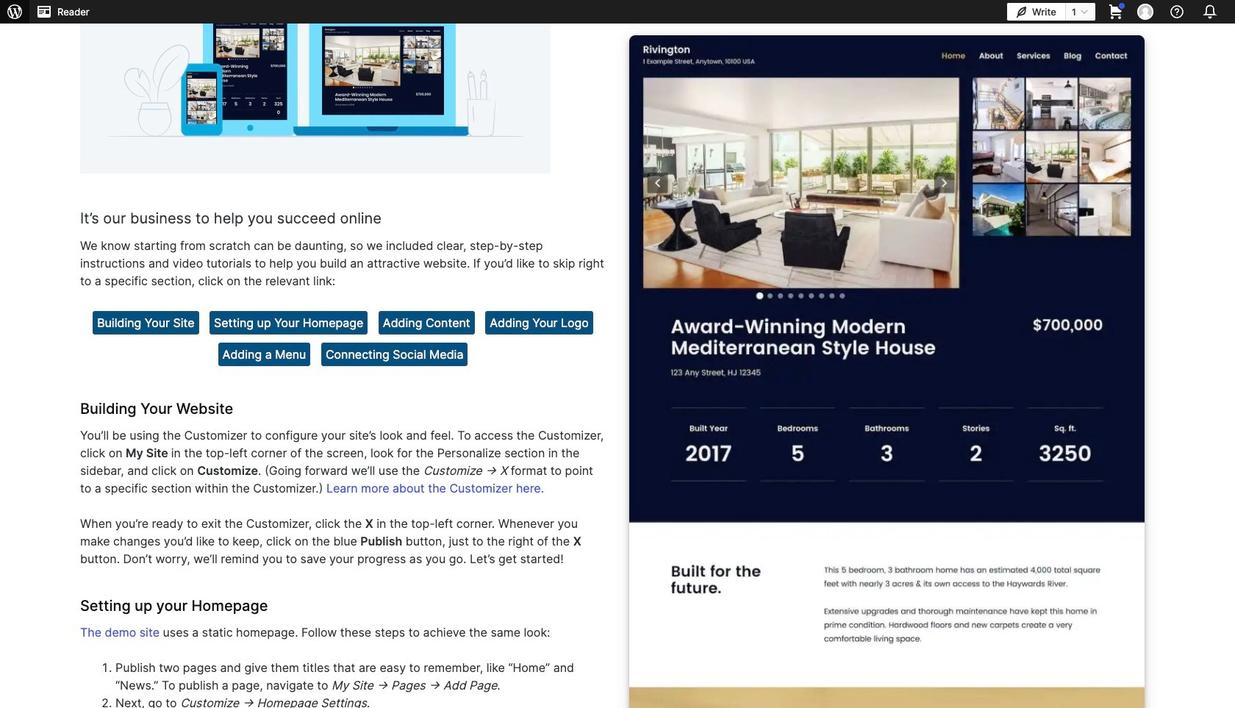 Task type: locate. For each thing, give the bounding box(es) containing it.
manage your notifications image
[[1200, 1, 1221, 22]]

screenshot of the rivington theme image
[[630, 35, 1145, 708]]

my profile image
[[1138, 4, 1154, 20]]

manage your sites image
[[6, 3, 24, 21]]



Task type: vqa. For each thing, say whether or not it's contained in the screenshot.
blacklashes1000.wordpress.com
no



Task type: describe. For each thing, give the bounding box(es) containing it.
help image
[[1169, 3, 1186, 21]]

my shopping cart image
[[1108, 3, 1125, 21]]



